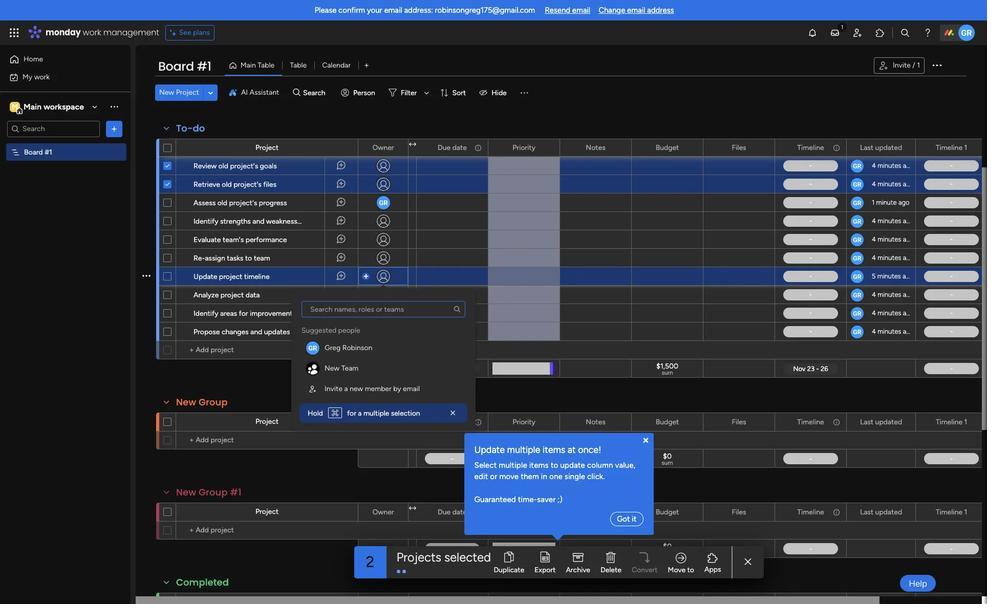 Task type: vqa. For each thing, say whether or not it's contained in the screenshot.
the middle DUE
yes



Task type: describe. For each thing, give the bounding box(es) containing it.
improvement
[[250, 309, 293, 318]]

see
[[179, 28, 191, 37]]

team's
[[223, 236, 244, 244]]

retrieve
[[194, 180, 220, 189]]

workspace options image
[[109, 102, 119, 112]]

due for third the 'due date' field from the bottom
[[438, 143, 451, 152]]

board inside field
[[158, 58, 194, 75]]

2 timeline 1 from the top
[[936, 418, 968, 426]]

project for new group #1
[[256, 508, 279, 516]]

3 last updated field from the top
[[858, 507, 905, 518]]

updated for 3rd last updated field from the bottom of the page
[[876, 143, 902, 152]]

5 minutes ago
[[872, 272, 914, 280]]

hide button
[[475, 85, 513, 101]]

new project button
[[155, 85, 203, 101]]

person
[[353, 88, 375, 97]]

board #1 inside 'board #1' list box
[[24, 148, 52, 156]]

1 $0 from the top
[[663, 452, 672, 461]]

monday work management
[[46, 27, 159, 38]]

Board #1 field
[[156, 58, 214, 75]]

1 files field from the top
[[730, 142, 749, 153]]

move
[[668, 566, 686, 574]]

2 date from the top
[[453, 418, 467, 426]]

tree grid inside "list box"
[[302, 322, 466, 399]]

update for update multiple items at once!
[[475, 444, 505, 456]]

project for new group
[[256, 417, 279, 426]]

alert inside dialog
[[300, 404, 468, 423]]

re-assign tasks to team
[[194, 254, 270, 263]]

for a multiple selection
[[345, 409, 420, 418]]

see plans button
[[165, 25, 215, 40]]

notes for new group
[[586, 418, 606, 426]]

2 due date field from the top
[[435, 417, 470, 428]]

filter
[[401, 88, 417, 97]]

suggested
[[302, 326, 337, 335]]

apps image
[[875, 28, 886, 38]]

column information image for 3rd timeline field from the bottom
[[833, 144, 841, 152]]

3 date from the top
[[453, 508, 467, 517]]

change email address
[[599, 6, 674, 15]]

1 v2 ellipsis image from the left
[[761, 594, 768, 604]]

move
[[500, 472, 519, 481]]

7 4 minutes ago from the top
[[872, 309, 914, 317]]

saver
[[537, 495, 556, 504]]

projects selected
[[397, 550, 491, 565]]

propose changes and updates
[[194, 328, 290, 336]]

timeline field for new group
[[795, 417, 827, 428]]

click.
[[587, 472, 605, 481]]

evaluate team's performance
[[194, 236, 287, 244]]

change email address link
[[599, 6, 674, 15]]

once!
[[578, 444, 602, 456]]

export
[[535, 566, 556, 574]]

1 + add project text field from the top
[[181, 344, 353, 356]]

[object object] element containing new team
[[302, 359, 466, 379]]

re-
[[194, 254, 205, 263]]

notes field for do
[[584, 142, 608, 153]]

my
[[23, 72, 32, 81]]

3 budget field from the top
[[653, 507, 682, 518]]

items for to
[[529, 461, 549, 470]]

greg robinson
[[325, 344, 372, 352]]

invite / 1 button
[[874, 57, 925, 74]]

please
[[315, 6, 337, 15]]

column information image for timeline field associated with new group
[[833, 418, 841, 426]]

1 due date field from the top
[[435, 142, 470, 153]]

completed
[[176, 576, 229, 589]]

select multiple items to update column value, edit or move them in one single click.
[[475, 461, 636, 481]]

1 horizontal spatial dapulse addbtn image
[[733, 276, 735, 279]]

evaluate
[[194, 236, 221, 244]]

assess
[[194, 199, 216, 207]]

invite for invite / 1
[[893, 61, 911, 70]]

email right the your
[[384, 6, 402, 15]]

review old project's goals
[[194, 162, 277, 171]]

1 priority from the top
[[513, 143, 536, 152]]

$1,500
[[657, 362, 679, 371]]

workspace image
[[10, 101, 20, 112]]

group for new group
[[199, 396, 228, 409]]

your
[[367, 6, 382, 15]]

1 budget field from the top
[[653, 142, 682, 153]]

invite a new member by email
[[325, 385, 420, 393]]

guaranteed
[[475, 495, 516, 504]]

analyze project data
[[194, 291, 260, 300]]

2 sum from the top
[[662, 459, 673, 467]]

new project
[[159, 88, 199, 97]]

2 4 minutes ago from the top
[[872, 180, 914, 188]]

a for invite
[[344, 385, 348, 393]]

help button
[[900, 575, 936, 592]]

1 date from the top
[[453, 143, 467, 152]]

1 minute ago
[[872, 199, 910, 206]]

list box containing suggested people
[[300, 301, 468, 399]]

time-
[[518, 495, 537, 504]]

2 v2 expand column image from the top
[[409, 414, 416, 423]]

1 timeline 1 from the top
[[936, 143, 968, 152]]

New Group #1 field
[[174, 486, 244, 499]]

weaknesses
[[266, 217, 305, 226]]

old for assess
[[217, 199, 227, 207]]

assess old project's progress
[[194, 199, 287, 207]]

6 v2 ellipsis image from the left
[[832, 594, 839, 604]]

edit
[[475, 472, 488, 481]]

3 owner field from the top
[[370, 507, 397, 518]]

3 timeline 1 from the top
[[936, 508, 968, 517]]

4 4 from the top
[[872, 236, 876, 243]]

8 4 minutes ago from the top
[[872, 328, 914, 335]]

close image
[[448, 408, 458, 418]]

confirm
[[339, 6, 365, 15]]

board inside list box
[[24, 148, 43, 156]]

project's for files
[[234, 180, 262, 189]]

plans
[[193, 28, 210, 37]]

change
[[599, 6, 626, 15]]

2 budget field from the top
[[653, 417, 682, 428]]

ai
[[241, 88, 248, 97]]

project inside button
[[176, 88, 199, 97]]

invite members image
[[853, 28, 863, 38]]

2 vertical spatial to
[[688, 566, 694, 574]]

robinsongreg175@gmail.com
[[435, 6, 535, 15]]

email inside [object object] element
[[403, 385, 420, 393]]

budget for 3rd budget field from the top
[[656, 508, 679, 517]]

project's for progress
[[229, 199, 257, 207]]

new for new group #1
[[176, 486, 196, 499]]

items for at
[[543, 444, 566, 456]]

assign
[[205, 254, 225, 263]]

board #1 list box
[[0, 141, 131, 299]]

2 v2 ellipsis image from the left
[[973, 594, 980, 604]]

review
[[194, 162, 217, 171]]

address:
[[404, 6, 433, 15]]

got it
[[617, 514, 637, 524]]

calendar button
[[315, 57, 358, 74]]

calendar
[[322, 61, 351, 70]]

sort button
[[436, 85, 472, 101]]

multiple for update
[[507, 444, 540, 456]]

greg
[[325, 344, 341, 352]]

1 horizontal spatial #1
[[197, 58, 211, 75]]

1 priority field from the top
[[510, 142, 538, 153]]

propose
[[194, 328, 220, 336]]

1 v2 expand column image from the top
[[409, 140, 416, 149]]

3 sum from the top
[[662, 550, 673, 557]]

sum inside $1,500 sum
[[662, 369, 673, 376]]

5 4 minutes ago from the top
[[872, 254, 914, 262]]

new group #1
[[176, 486, 242, 499]]

0 horizontal spatial options image
[[109, 124, 119, 134]]

arrow down image
[[421, 87, 433, 99]]

1 last from the top
[[860, 143, 874, 152]]

4 4 minutes ago from the top
[[872, 236, 914, 243]]

or
[[490, 472, 498, 481]]

work for my
[[34, 72, 50, 81]]

2 $0 sum from the top
[[662, 542, 673, 557]]

Search field
[[301, 86, 331, 100]]

budget for 3rd budget field from the bottom
[[656, 143, 679, 152]]

group for new group #1
[[199, 486, 228, 499]]

[object object] element containing invite a new member by email
[[302, 379, 466, 399]]

1 horizontal spatial options image
[[931, 59, 943, 71]]

3 last from the top
[[860, 508, 874, 517]]

Completed field
[[174, 576, 232, 589]]

1 timeline 1 field from the top
[[934, 142, 970, 153]]

2 $0 from the top
[[663, 542, 672, 551]]

filter button
[[385, 85, 433, 101]]

retrieve old project's files
[[194, 180, 277, 189]]

files for third files field from the bottom
[[732, 143, 746, 152]]

2 vertical spatial #1
[[230, 486, 242, 499]]

menu image
[[519, 88, 529, 98]]

project for analyze
[[221, 291, 244, 300]]

7 v2 ellipsis image from the left
[[901, 594, 909, 604]]

1 owner field from the top
[[370, 142, 397, 153]]

duplicate
[[494, 566, 524, 574]]

notes field for group
[[584, 417, 608, 428]]

0 horizontal spatial for
[[239, 309, 248, 318]]

resend email
[[545, 6, 591, 15]]

2 timeline 1 field from the top
[[934, 417, 970, 428]]

management
[[103, 27, 159, 38]]

update multiple items at once!
[[475, 444, 602, 456]]

column information image for timeline field associated with new group #1
[[833, 508, 841, 517]]

5 4 from the top
[[872, 254, 876, 262]]

0 horizontal spatial dapulse addbtn image
[[363, 273, 369, 280]]

2
[[366, 553, 375, 572]]

selected
[[444, 550, 491, 565]]

see plans
[[179, 28, 210, 37]]

v2 expand column image
[[409, 595, 416, 603]]

3 priority field from the top
[[510, 507, 538, 518]]

got it link
[[610, 512, 644, 526]]

7 4 from the top
[[872, 309, 876, 317]]

table inside button
[[258, 61, 275, 70]]

4 v2 ellipsis image from the left
[[617, 594, 624, 604]]

multiple inside alert
[[364, 409, 389, 418]]

project for to-do
[[256, 143, 279, 152]]

1 $0 sum from the top
[[662, 452, 673, 467]]

minute
[[877, 199, 897, 206]]

ai assistant
[[241, 88, 279, 97]]

please confirm your email address: robinsongreg175@gmail.com
[[315, 6, 535, 15]]

identify for identify areas for improvement
[[194, 309, 218, 318]]

1 no file image from the top
[[734, 270, 743, 283]]

notifications image
[[808, 28, 818, 38]]



Task type: locate. For each thing, give the bounding box(es) containing it.
suggested people
[[302, 326, 360, 335]]

0 horizontal spatial #1
[[45, 148, 52, 156]]

1 vertical spatial sum
[[662, 459, 673, 467]]

2 vertical spatial budget
[[656, 508, 679, 517]]

1 horizontal spatial update
[[475, 444, 505, 456]]

2 notes field from the top
[[584, 417, 608, 428]]

inbox image
[[830, 28, 840, 38]]

2 vertical spatial timeline 1
[[936, 508, 968, 517]]

$0 sum up move
[[662, 542, 673, 557]]

new team
[[325, 364, 359, 373]]

#1 inside list box
[[45, 148, 52, 156]]

1 vertical spatial to
[[551, 461, 558, 470]]

New Group field
[[174, 396, 230, 409]]

main workspace
[[24, 102, 84, 111]]

3 v2 ellipsis image from the left
[[545, 594, 553, 604]]

1 notes field from the top
[[584, 142, 608, 153]]

1 horizontal spatial board #1
[[158, 58, 211, 75]]

team
[[254, 254, 270, 263]]

home button
[[6, 51, 110, 68]]

project up + add project text box
[[256, 508, 279, 516]]

main inside workspace selection element
[[24, 102, 42, 111]]

1 vertical spatial old
[[222, 180, 232, 189]]

board #1 down search in workspace "field"
[[24, 148, 52, 156]]

1 notes from the top
[[586, 143, 606, 152]]

2 vertical spatial priority field
[[510, 507, 538, 518]]

table up v2 search icon
[[290, 61, 307, 70]]

team
[[341, 364, 359, 373]]

delete
[[601, 566, 622, 574]]

2 files field from the top
[[730, 417, 749, 428]]

2 vertical spatial date
[[453, 508, 467, 517]]

email right change
[[627, 6, 646, 15]]

1 vertical spatial for
[[347, 409, 356, 418]]

2 due from the top
[[438, 418, 451, 426]]

2 vertical spatial v2 expand column image
[[409, 504, 416, 513]]

old
[[218, 162, 228, 171], [222, 180, 232, 189], [217, 199, 227, 207]]

Budget field
[[653, 142, 682, 153], [653, 417, 682, 428], [653, 507, 682, 518]]

2 + add project text field from the top
[[181, 434, 353, 447]]

0 vertical spatial project
[[219, 272, 242, 281]]

1 vertical spatial notes
[[586, 418, 606, 426]]

notes for to-do
[[586, 143, 606, 152]]

0 vertical spatial priority field
[[510, 142, 538, 153]]

3 4 from the top
[[872, 217, 876, 225]]

2 priority from the top
[[513, 418, 536, 426]]

update for update project timeline
[[194, 272, 217, 281]]

⌘
[[332, 409, 339, 418]]

0 horizontal spatial table
[[258, 61, 275, 70]]

for right ⌘
[[347, 409, 356, 418]]

1 4 minutes ago from the top
[[872, 162, 914, 170]]

0 vertical spatial work
[[83, 27, 101, 38]]

move to
[[668, 566, 694, 574]]

2 column information image from the top
[[833, 418, 841, 426]]

0 vertical spatial board
[[158, 58, 194, 75]]

1 vertical spatial last updated
[[860, 418, 902, 426]]

2 vertical spatial last updated
[[860, 508, 902, 517]]

budget for 2nd budget field from the bottom
[[656, 418, 679, 426]]

0 vertical spatial options image
[[931, 59, 943, 71]]

1 vertical spatial multiple
[[507, 444, 540, 456]]

3 files from the top
[[732, 508, 746, 517]]

0 vertical spatial last updated field
[[858, 142, 905, 153]]

updated for 3rd last updated field from the top of the page
[[876, 508, 902, 517]]

1 vertical spatial column information image
[[474, 418, 482, 426]]

due for second the 'due date' field from the bottom
[[438, 418, 451, 426]]

0 vertical spatial updated
[[876, 143, 902, 152]]

;)
[[558, 495, 563, 504]]

main for main workspace
[[24, 102, 42, 111]]

last updated for 3rd last updated field from the top of the page
[[860, 508, 902, 517]]

0 vertical spatial notes
[[586, 143, 606, 152]]

person button
[[337, 85, 381, 101]]

update up analyze
[[194, 272, 217, 281]]

2 files from the top
[[732, 418, 746, 426]]

1 vertical spatial a
[[358, 409, 362, 418]]

people
[[338, 326, 360, 335]]

main right workspace image
[[24, 102, 42, 111]]

help image
[[923, 28, 933, 38]]

1 horizontal spatial work
[[83, 27, 101, 38]]

0 horizontal spatial update
[[194, 272, 217, 281]]

apps
[[705, 565, 721, 574]]

a left new
[[344, 385, 348, 393]]

1 group from the top
[[199, 396, 228, 409]]

2 vertical spatial old
[[217, 199, 227, 207]]

v2 ellipsis image
[[394, 594, 401, 604], [474, 594, 481, 604], [545, 594, 553, 604], [617, 594, 624, 604], [689, 594, 696, 604], [832, 594, 839, 604], [901, 594, 909, 604]]

project's up retrieve old project's files
[[230, 162, 258, 171]]

main
[[241, 61, 256, 70], [24, 102, 42, 111]]

6 4 from the top
[[872, 291, 876, 299]]

1 vertical spatial board
[[24, 148, 43, 156]]

project's up "assess old project's progress"
[[234, 180, 262, 189]]

items up in
[[529, 461, 549, 470]]

$0 sum right value, on the right bottom
[[662, 452, 673, 467]]

0 vertical spatial and
[[253, 217, 264, 226]]

3 4 minutes ago from the top
[[872, 217, 914, 225]]

analyze
[[194, 291, 219, 300]]

$0 up move
[[663, 542, 672, 551]]

2 vertical spatial timeline 1 field
[[934, 507, 970, 518]]

invite left /
[[893, 61, 911, 70]]

1 updated from the top
[[876, 143, 902, 152]]

1 4 from the top
[[872, 162, 876, 170]]

invite inside "list box"
[[325, 385, 343, 393]]

1 horizontal spatial board
[[158, 58, 194, 75]]

new inside button
[[159, 88, 174, 97]]

+ Add project text field
[[181, 344, 353, 356], [181, 434, 353, 447]]

column information image for second the 'due date' field from the bottom
[[474, 418, 482, 426]]

column information image
[[474, 144, 482, 152], [474, 418, 482, 426], [833, 508, 841, 517]]

8 4 from the top
[[872, 328, 876, 335]]

identify strengths and weaknesses
[[194, 217, 305, 226]]

Due date field
[[435, 142, 470, 153], [435, 417, 470, 428], [435, 507, 470, 518]]

to-
[[176, 122, 193, 135]]

invite for invite a new member by email
[[325, 385, 343, 393]]

0 vertical spatial a
[[344, 385, 348, 393]]

1
[[917, 61, 920, 70], [965, 143, 968, 152], [872, 199, 875, 206], [965, 418, 968, 426], [965, 508, 968, 517]]

select
[[475, 461, 497, 470]]

1 owner from the top
[[373, 143, 394, 152]]

areas
[[220, 309, 237, 318]]

[object object] element up the member
[[302, 359, 466, 379]]

greg robinson image
[[959, 25, 975, 41]]

a inside "list box"
[[344, 385, 348, 393]]

old for retrieve
[[222, 180, 232, 189]]

table inside button
[[290, 61, 307, 70]]

for inside alert
[[347, 409, 356, 418]]

due date for second the 'due date' field from the bottom
[[438, 418, 467, 426]]

0 vertical spatial column information image
[[833, 144, 841, 152]]

v2 ellipsis image
[[761, 594, 768, 604], [973, 594, 980, 604]]

0 vertical spatial timeline field
[[795, 142, 827, 153]]

old right retrieve
[[222, 180, 232, 189]]

2 v2 ellipsis image from the left
[[474, 594, 481, 604]]

old right "review"
[[218, 162, 228, 171]]

identify up evaluate
[[194, 217, 218, 226]]

angle down image
[[208, 89, 213, 97]]

address
[[647, 6, 674, 15]]

goals
[[260, 162, 277, 171]]

last updated for 3rd last updated field from the bottom of the page
[[860, 143, 902, 152]]

1 timeline field from the top
[[795, 142, 827, 153]]

and left updates
[[250, 328, 262, 336]]

2 vertical spatial due date
[[438, 508, 467, 517]]

4
[[872, 162, 876, 170], [872, 180, 876, 188], [872, 217, 876, 225], [872, 236, 876, 243], [872, 254, 876, 262], [872, 291, 876, 299], [872, 309, 876, 317], [872, 328, 876, 335]]

at
[[568, 444, 576, 456]]

6 4 minutes ago from the top
[[872, 291, 914, 299]]

#1 down search in workspace "field"
[[45, 148, 52, 156]]

1 vertical spatial due date field
[[435, 417, 470, 428]]

suggested people row
[[302, 322, 360, 336]]

invite down the new team
[[325, 385, 343, 393]]

2 vertical spatial multiple
[[499, 461, 527, 470]]

project's for goals
[[230, 162, 258, 171]]

Priority field
[[510, 142, 538, 153], [510, 417, 538, 428], [510, 507, 538, 518]]

items inside the select multiple items to update column value, edit or move them in one single click.
[[529, 461, 549, 470]]

new for new team
[[325, 364, 340, 373]]

work inside button
[[34, 72, 50, 81]]

1 vertical spatial notes field
[[584, 417, 608, 428]]

2 last updated from the top
[[860, 418, 902, 426]]

updated for second last updated field from the bottom of the page
[[876, 418, 902, 426]]

1 vertical spatial options image
[[109, 124, 119, 134]]

project
[[176, 88, 199, 97], [256, 143, 279, 152], [256, 417, 279, 426], [256, 508, 279, 516]]

main inside button
[[241, 61, 256, 70]]

1 budget from the top
[[656, 143, 679, 152]]

new for new project
[[159, 88, 174, 97]]

0 horizontal spatial main
[[24, 102, 42, 111]]

1 [object object] element from the top
[[302, 338, 466, 359]]

email right resend
[[572, 6, 591, 15]]

1 inside invite / 1 button
[[917, 61, 920, 70]]

1 vertical spatial due
[[438, 418, 451, 426]]

0 vertical spatial files
[[732, 143, 746, 152]]

select product image
[[9, 28, 19, 38]]

project down update project timeline
[[221, 291, 244, 300]]

column information image for third the 'due date' field from the bottom
[[474, 144, 482, 152]]

to inside the select multiple items to update column value, edit or move them in one single click.
[[551, 461, 558, 470]]

column information image
[[833, 144, 841, 152], [833, 418, 841, 426]]

0 vertical spatial date
[[453, 143, 467, 152]]

1 last updated from the top
[[860, 143, 902, 152]]

to
[[245, 254, 252, 263], [551, 461, 558, 470], [688, 566, 694, 574]]

1 vertical spatial updated
[[876, 418, 902, 426]]

no file image
[[734, 270, 743, 283], [734, 289, 743, 301]]

project's
[[230, 162, 258, 171], [234, 180, 262, 189], [229, 199, 257, 207]]

files for first files field from the bottom of the page
[[732, 508, 746, 517]]

/
[[913, 61, 916, 70]]

project left the hold
[[256, 417, 279, 426]]

2 budget from the top
[[656, 418, 679, 426]]

1 vertical spatial $0
[[663, 542, 672, 551]]

due for first the 'due date' field from the bottom of the page
[[438, 508, 451, 517]]

archive
[[566, 566, 591, 574]]

$0 right value, on the right bottom
[[663, 452, 672, 461]]

1 due from the top
[[438, 143, 451, 152]]

alert
[[300, 404, 468, 423]]

new for new group
[[176, 396, 196, 409]]

work right monday at the top left of the page
[[83, 27, 101, 38]]

2 vertical spatial column information image
[[833, 508, 841, 517]]

alert containing hold
[[300, 404, 468, 423]]

2 [object object] element from the top
[[302, 359, 466, 379]]

tree grid containing suggested people
[[302, 322, 466, 399]]

work
[[83, 27, 101, 38], [34, 72, 50, 81]]

monday
[[46, 27, 81, 38]]

multiple for select
[[499, 461, 527, 470]]

1 v2 ellipsis image from the left
[[394, 594, 401, 604]]

$0 sum
[[662, 452, 673, 467], [662, 542, 673, 557]]

1 vertical spatial timeline field
[[795, 417, 827, 428]]

0 vertical spatial + add project text field
[[181, 344, 353, 356]]

1 horizontal spatial invite
[[893, 61, 911, 70]]

To-do field
[[174, 122, 208, 135]]

1 vertical spatial last updated field
[[858, 417, 905, 428]]

2 owner field from the top
[[370, 417, 397, 428]]

update project timeline
[[194, 272, 270, 281]]

my work
[[23, 72, 50, 81]]

tree grid
[[302, 322, 466, 399]]

1 vertical spatial main
[[24, 102, 42, 111]]

project up goals
[[256, 143, 279, 152]]

update
[[560, 461, 585, 470]]

2 vertical spatial owner field
[[370, 507, 397, 518]]

hide
[[492, 88, 507, 97]]

v2 expand column image
[[409, 140, 416, 149], [409, 414, 416, 423], [409, 504, 416, 513]]

project left 'angle down' image
[[176, 88, 199, 97]]

member
[[365, 385, 392, 393]]

old right assess
[[217, 199, 227, 207]]

selection
[[391, 409, 420, 418]]

2 owner from the top
[[373, 418, 394, 426]]

multiple down the member
[[364, 409, 389, 418]]

3 due date from the top
[[438, 508, 467, 517]]

1 vertical spatial owner
[[373, 418, 394, 426]]

sort
[[452, 88, 466, 97]]

0 vertical spatial update
[[194, 272, 217, 281]]

to-do
[[176, 122, 205, 135]]

to right move
[[688, 566, 694, 574]]

5 v2 ellipsis image from the left
[[689, 594, 696, 604]]

old for review
[[218, 162, 228, 171]]

table
[[258, 61, 275, 70], [290, 61, 307, 70]]

2 last from the top
[[860, 418, 874, 426]]

[object object] element
[[302, 338, 466, 359], [302, 359, 466, 379], [302, 379, 466, 399]]

1 vertical spatial and
[[250, 328, 262, 336]]

0 vertical spatial $0
[[663, 452, 672, 461]]

3 files field from the top
[[730, 507, 749, 518]]

2 vertical spatial due date field
[[435, 507, 470, 518]]

3 budget from the top
[[656, 508, 679, 517]]

v2 search image
[[293, 87, 301, 98]]

table up "assistant"
[[258, 61, 275, 70]]

1 last updated field from the top
[[858, 142, 905, 153]]

option
[[0, 143, 131, 145]]

1 vertical spatial + add project text field
[[181, 434, 353, 447]]

0 vertical spatial main
[[241, 61, 256, 70]]

Files field
[[730, 142, 749, 153], [730, 417, 749, 428], [730, 507, 749, 518]]

2 notes from the top
[[586, 418, 606, 426]]

[object object] element up for a multiple selection
[[302, 379, 466, 399]]

2 vertical spatial last updated field
[[858, 507, 905, 518]]

sum
[[662, 369, 673, 376], [662, 459, 673, 467], [662, 550, 673, 557]]

email right by
[[403, 385, 420, 393]]

items left 'at'
[[543, 444, 566, 456]]

1 files from the top
[[732, 143, 746, 152]]

1 identify from the top
[[194, 217, 218, 226]]

0 vertical spatial #1
[[197, 58, 211, 75]]

0 vertical spatial to
[[245, 254, 252, 263]]

workspace selection element
[[10, 101, 86, 114]]

timeline field for new group #1
[[795, 507, 827, 518]]

ai logo image
[[229, 89, 237, 97]]

due date for third the 'due date' field from the bottom
[[438, 143, 467, 152]]

ago
[[903, 162, 914, 170], [903, 180, 914, 188], [899, 199, 910, 206], [903, 217, 914, 225], [903, 236, 914, 243], [903, 254, 914, 262], [903, 272, 914, 280], [903, 291, 914, 299], [903, 309, 914, 317], [903, 328, 914, 335]]

updated
[[876, 143, 902, 152], [876, 418, 902, 426], [876, 508, 902, 517]]

3 due date field from the top
[[435, 507, 470, 518]]

2 vertical spatial timeline field
[[795, 507, 827, 518]]

Last updated field
[[858, 142, 905, 153], [858, 417, 905, 428], [858, 507, 905, 518]]

data
[[246, 291, 260, 300]]

files for second files field from the bottom
[[732, 418, 746, 426]]

1 vertical spatial budget field
[[653, 417, 682, 428]]

Search for content search field
[[302, 301, 466, 318]]

0 vertical spatial owner
[[373, 143, 394, 152]]

guaranteed time-saver ;)
[[475, 495, 563, 504]]

multiple up them
[[507, 444, 540, 456]]

1 vertical spatial v2 expand column image
[[409, 414, 416, 423]]

dapulse addbtn image
[[363, 273, 369, 280], [733, 276, 735, 279]]

1 horizontal spatial for
[[347, 409, 356, 418]]

assistant
[[250, 88, 279, 97]]

workspace
[[43, 102, 84, 111]]

0 vertical spatial timeline 1 field
[[934, 142, 970, 153]]

2 last updated field from the top
[[858, 417, 905, 428]]

3 last updated from the top
[[860, 508, 902, 517]]

work right my
[[34, 72, 50, 81]]

3 owner from the top
[[373, 508, 394, 517]]

Owner field
[[370, 142, 397, 153], [370, 417, 397, 428], [370, 507, 397, 518]]

1 sum from the top
[[662, 369, 673, 376]]

#1 up + add project text box
[[230, 486, 242, 499]]

in
[[541, 472, 548, 481]]

1 horizontal spatial v2 ellipsis image
[[973, 594, 980, 604]]

one
[[550, 472, 563, 481]]

new
[[350, 385, 363, 393]]

2 vertical spatial budget field
[[653, 507, 682, 518]]

my work button
[[6, 69, 110, 85]]

1 horizontal spatial main
[[241, 61, 256, 70]]

0 vertical spatial budget
[[656, 143, 679, 152]]

3 timeline 1 field from the top
[[934, 507, 970, 518]]

convert
[[632, 566, 658, 574]]

for right areas
[[239, 309, 248, 318]]

ai assistant button
[[225, 85, 283, 101]]

+ Add project text field
[[181, 524, 353, 537]]

3 updated from the top
[[876, 508, 902, 517]]

Notes field
[[584, 142, 608, 153], [584, 417, 608, 428]]

Timeline field
[[795, 142, 827, 153], [795, 417, 827, 428], [795, 507, 827, 518]]

last updated for second last updated field from the bottom of the page
[[860, 418, 902, 426]]

1 vertical spatial #1
[[45, 148, 52, 156]]

1 vertical spatial files field
[[730, 417, 749, 428]]

email
[[384, 6, 402, 15], [572, 6, 591, 15], [627, 6, 646, 15], [403, 385, 420, 393]]

Timeline 1 field
[[934, 142, 970, 153], [934, 417, 970, 428], [934, 507, 970, 518]]

#1 up 'angle down' image
[[197, 58, 211, 75]]

1 vertical spatial last
[[860, 418, 874, 426]]

[object object] element containing greg robinson
[[302, 338, 466, 359]]

invite inside button
[[893, 61, 911, 70]]

2 4 from the top
[[872, 180, 876, 188]]

3 [object object] element from the top
[[302, 379, 466, 399]]

2 group from the top
[[199, 486, 228, 499]]

1 image
[[838, 21, 847, 33]]

0 horizontal spatial a
[[344, 385, 348, 393]]

robinson
[[342, 344, 372, 352]]

value,
[[615, 461, 636, 470]]

multiple up move
[[499, 461, 527, 470]]

a for for
[[358, 409, 362, 418]]

0 vertical spatial due date
[[438, 143, 467, 152]]

0 vertical spatial invite
[[893, 61, 911, 70]]

3 v2 expand column image from the top
[[409, 504, 416, 513]]

3 priority from the top
[[513, 508, 536, 517]]

search everything image
[[900, 28, 911, 38]]

1 vertical spatial work
[[34, 72, 50, 81]]

1 horizontal spatial a
[[358, 409, 362, 418]]

2 vertical spatial due
[[438, 508, 451, 517]]

1 vertical spatial due date
[[438, 418, 467, 426]]

options image down workspace options icon
[[109, 124, 119, 134]]

group
[[199, 396, 228, 409], [199, 486, 228, 499]]

due date for first the 'due date' field from the bottom of the page
[[438, 508, 467, 517]]

[object object] element down people
[[302, 338, 466, 359]]

to for update
[[551, 461, 558, 470]]

main up ai
[[241, 61, 256, 70]]

board #1
[[158, 58, 211, 75], [24, 148, 52, 156]]

0 vertical spatial notes field
[[584, 142, 608, 153]]

to up "one"
[[551, 461, 558, 470]]

due date
[[438, 143, 467, 152], [438, 418, 467, 426], [438, 508, 467, 517]]

main for main table
[[241, 61, 256, 70]]

2 table from the left
[[290, 61, 307, 70]]

a right ⌘
[[358, 409, 362, 418]]

dialog containing suggested people
[[291, 289, 476, 431]]

list box
[[300, 301, 468, 399]]

identify for identify strengths and weaknesses
[[194, 217, 218, 226]]

0 horizontal spatial to
[[245, 254, 252, 263]]

2 vertical spatial files field
[[730, 507, 749, 518]]

3 due from the top
[[438, 508, 451, 517]]

to for team
[[245, 254, 252, 263]]

and for strengths
[[253, 217, 264, 226]]

identify areas for improvement
[[194, 309, 293, 318]]

and for changes
[[250, 328, 262, 336]]

board #1 inside board #1 field
[[158, 58, 211, 75]]

board #1 up new project
[[158, 58, 211, 75]]

2 no file image from the top
[[734, 289, 743, 301]]

multiple inside the select multiple items to update column value, edit or move them in one single click.
[[499, 461, 527, 470]]

board up new project
[[158, 58, 194, 75]]

2 vertical spatial last
[[860, 508, 874, 517]]

options image
[[931, 59, 943, 71], [109, 124, 119, 134]]

work for monday
[[83, 27, 101, 38]]

project for update
[[219, 272, 242, 281]]

0 horizontal spatial invite
[[325, 385, 343, 393]]

and up performance
[[253, 217, 264, 226]]

0 vertical spatial timeline 1
[[936, 143, 968, 152]]

add view image
[[365, 62, 369, 69]]

project down re-assign tasks to team
[[219, 272, 242, 281]]

main table button
[[225, 57, 282, 74]]

3 timeline field from the top
[[795, 507, 827, 518]]

update up select
[[475, 444, 505, 456]]

dialog
[[291, 289, 476, 431]]

1 vertical spatial timeline 1
[[936, 418, 968, 426]]

1 vertical spatial invite
[[325, 385, 343, 393]]

files
[[263, 180, 277, 189]]

2 identify from the top
[[194, 309, 218, 318]]

2 vertical spatial updated
[[876, 508, 902, 517]]

0 vertical spatial files field
[[730, 142, 749, 153]]

search image
[[453, 305, 461, 313]]

board down search in workspace "field"
[[24, 148, 43, 156]]

2 priority field from the top
[[510, 417, 538, 428]]

identify down analyze
[[194, 309, 218, 318]]

2 updated from the top
[[876, 418, 902, 426]]

1 table from the left
[[258, 61, 275, 70]]

resend
[[545, 6, 571, 15]]

timeline
[[244, 272, 270, 281]]

project's up identify strengths and weaknesses
[[229, 199, 257, 207]]

home
[[24, 55, 43, 64]]

options image right /
[[931, 59, 943, 71]]

2 due date from the top
[[438, 418, 467, 426]]

Search in workspace field
[[22, 123, 86, 135]]

to left team
[[245, 254, 252, 263]]

projects
[[397, 550, 441, 565]]

1 vertical spatial column information image
[[833, 418, 841, 426]]

new inside "list box"
[[325, 364, 340, 373]]

$0
[[663, 452, 672, 461], [663, 542, 672, 551]]

None search field
[[302, 301, 466, 318]]



